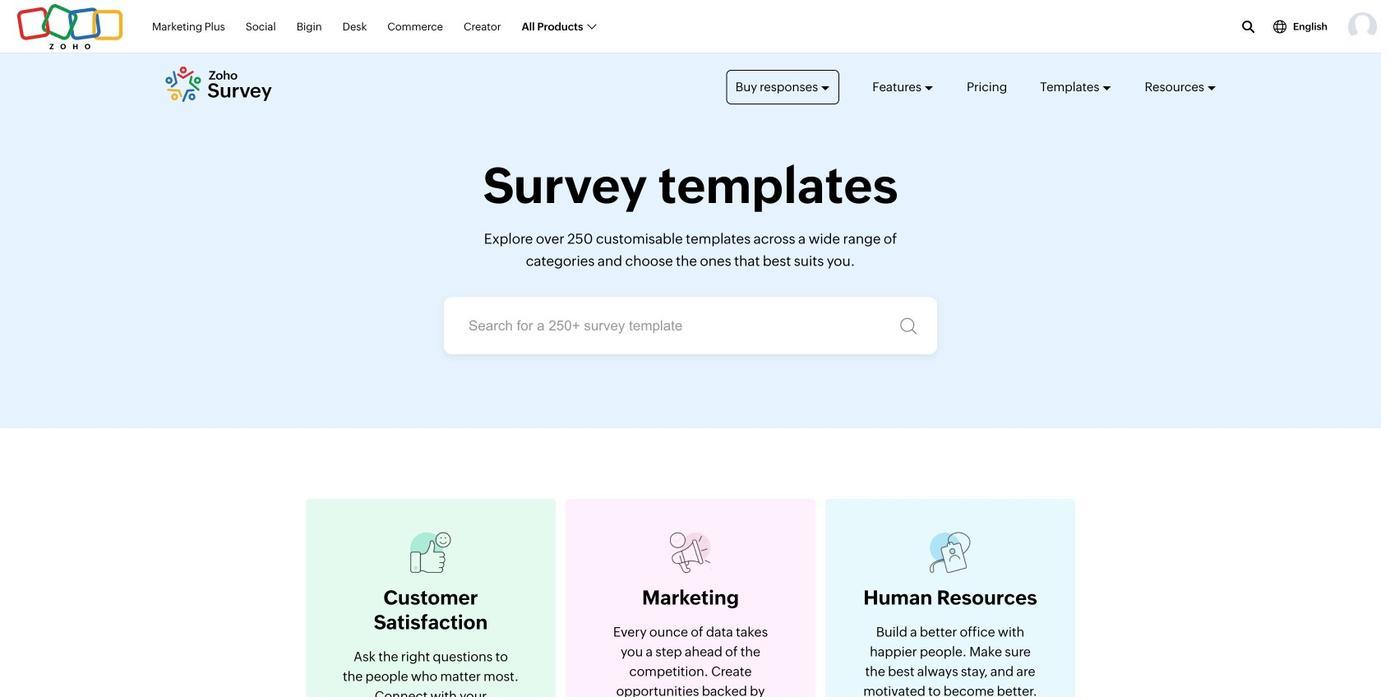 Task type: locate. For each thing, give the bounding box(es) containing it.
Search for a 250+ survey template text field
[[444, 297, 937, 354]]

greg robinson image
[[1348, 12, 1377, 41]]

zoho survey logo image
[[164, 66, 272, 102]]



Task type: vqa. For each thing, say whether or not it's contained in the screenshot.
"Zoho survey Logo" at left
yes



